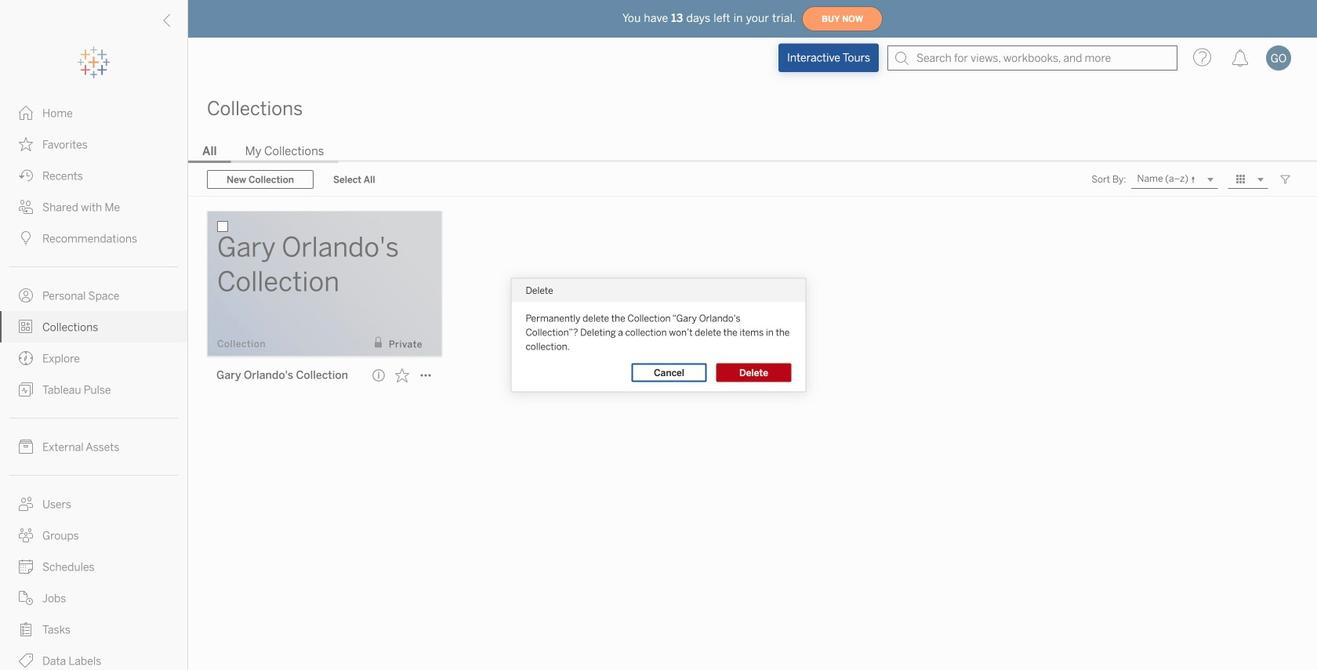 Task type: vqa. For each thing, say whether or not it's contained in the screenshot.
main content
yes



Task type: describe. For each thing, give the bounding box(es) containing it.
navigation panel element
[[0, 47, 187, 670]]

delete dialog
[[512, 279, 806, 392]]



Task type: locate. For each thing, give the bounding box(es) containing it.
sub-spaces tab list
[[188, 143, 1317, 163]]

navigation
[[188, 140, 1317, 163]]

main navigation. press the up and down arrow keys to access links. element
[[0, 97, 187, 670]]

main content
[[188, 78, 1317, 670]]



